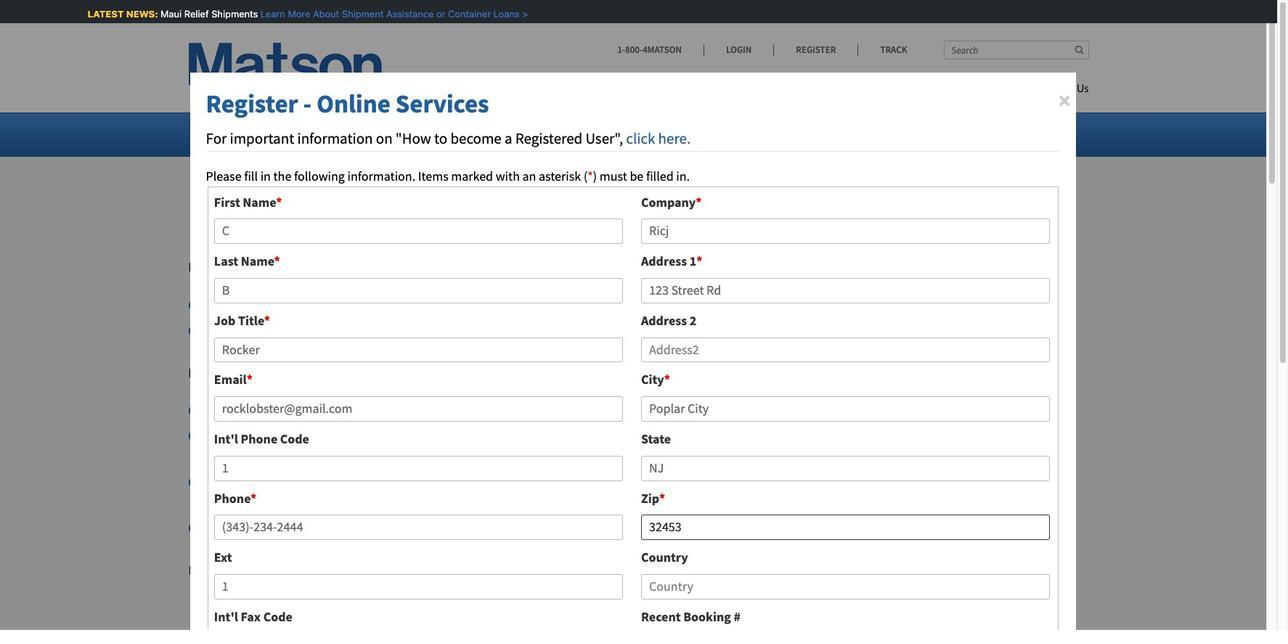 Task type: vqa. For each thing, say whether or not it's contained in the screenshot.
your in can also help you make a booking and answer questions about shipping your car to Hawaii or U.S. Mainland. Call us at
no



Task type: describe. For each thing, give the bounding box(es) containing it.
– inside individual/one-time shipping household goods: book – please call 1-888-562-8766: estimate track
[[513, 427, 519, 444]]

× button
[[1058, 86, 1071, 115]]

track link
[[858, 44, 907, 56]]

Int'l Phone Code text field
[[214, 456, 623, 481]]

* right is
[[274, 253, 280, 270]]

phone *
[[214, 490, 257, 507]]

code for int'l phone code
[[280, 431, 309, 447]]

doing
[[269, 296, 300, 313]]

in.
[[676, 167, 690, 184]]

last
[[214, 253, 238, 270]]

0 vertical spatial to
[[434, 129, 447, 148]]

last name *
[[214, 253, 280, 270]]

1 horizontal spatial or
[[435, 8, 444, 20]]

click here link
[[572, 562, 624, 579]]

* left must
[[588, 167, 593, 184]]

* down the address 2
[[664, 371, 670, 388]]

register for register - online services
[[206, 88, 298, 120]]

1 vertical spatial with
[[400, 296, 424, 313]]

if you intended to register for an account with matson logistics, please click here
[[188, 562, 624, 579]]

* up trucker link
[[251, 490, 257, 507]]

city
[[641, 371, 664, 388]]

0 vertical spatial 1-
[[617, 44, 625, 56]]

user
[[214, 322, 239, 338]]

track
[[880, 44, 907, 56]]

registration for registration for matson navigation company
[[188, 165, 356, 208]]

name for last name
[[241, 253, 274, 270]]

1 horizontal spatial an
[[522, 167, 536, 184]]

* up 1
[[696, 194, 702, 210]]

register for register
[[796, 44, 836, 56]]

– inside individual/one-time shipping other containerized commodities: book/quote – please call 1-800-962- 8766: or
[[642, 473, 648, 490]]

assistance
[[384, 8, 432, 20]]

guam & micronesia
[[384, 126, 489, 142]]

asterisk
[[539, 167, 581, 184]]

0 vertical spatial phone
[[241, 431, 278, 447]]

with for account
[[411, 562, 435, 579]]

contact us link
[[1014, 76, 1089, 106]]

* right all
[[247, 371, 253, 388]]

×
[[1058, 86, 1071, 115]]

call inside individual/one-time shipping household goods: book – please call 1-888-562-8766: estimate track
[[560, 427, 579, 444]]

"how
[[396, 129, 431, 148]]

country
[[641, 549, 688, 566]]

matson left logistics,
[[438, 562, 478, 579]]

with for marked
[[496, 167, 520, 184]]

you
[[198, 562, 219, 579]]

logistics,
[[480, 562, 531, 579]]

1-800-4matson link
[[617, 44, 704, 56]]

login link
[[704, 44, 774, 56]]

state
[[641, 431, 671, 447]]

2 vertical spatial please
[[534, 562, 569, 579]]

individual/one- for track
[[214, 427, 299, 444]]

Email text field
[[214, 397, 623, 422]]

888-
[[592, 427, 616, 444]]

email
[[214, 371, 247, 388]]

City text field
[[641, 397, 1050, 422]]

Job Title text field
[[214, 337, 623, 363]]

(
[[584, 167, 588, 184]]

information
[[297, 129, 373, 148]]

First Name text field
[[214, 219, 623, 244]]

zip
[[641, 490, 659, 507]]

State text field
[[641, 456, 1050, 481]]

asia link
[[613, 126, 644, 142]]

alaska
[[533, 126, 568, 142]]

1 horizontal spatial click
[[626, 129, 655, 148]]

Company text field
[[641, 219, 1050, 244]]

track inside individual/one-time shipping household goods: book – please call 1-888-562-8766: estimate track
[[214, 448, 250, 465]]

relief
[[182, 8, 207, 20]]

1- inside individual/one-time shipping other containerized commodities: book/quote – please call 1-800-962- 8766: or
[[711, 473, 721, 490]]

if
[[188, 562, 196, 579]]

all
[[210, 364, 224, 381]]

guam
[[384, 126, 416, 142]]

filled
[[646, 167, 674, 184]]

latest news: maui relief shipments learn more about shipment assistance or container loans >
[[86, 8, 526, 20]]

job title *
[[214, 312, 270, 329]]

fax
[[241, 608, 261, 625]]

8766: inside individual/one-time shipping household goods: book – please call 1-888-562-8766: estimate track
[[639, 427, 669, 444]]

learn more about shipment assistance or container loans > link
[[259, 8, 526, 20]]

* up country on the bottom of the page
[[659, 490, 665, 507]]

trucker
[[214, 519, 255, 536]]

1 vertical spatial an
[[348, 562, 362, 579]]

* down the
[[276, 194, 282, 210]]

Address text field
[[641, 278, 1050, 303]]

additional
[[493, 322, 549, 338]]

email *
[[214, 371, 253, 388]]

1 horizontal spatial track link
[[260, 494, 296, 511]]

800- inside individual/one-time shipping other containerized commodities: book/quote – please call 1-800-962- 8766: or
[[721, 473, 745, 490]]

Phone text field
[[214, 515, 623, 540]]

register - online services
[[206, 88, 489, 120]]

loans
[[492, 8, 518, 20]]

overview
[[207, 126, 258, 142]]

address for address 2
[[641, 312, 687, 329]]

job
[[214, 312, 235, 329]]

>
[[520, 8, 526, 20]]

962-
[[745, 473, 768, 490]]

registration for matson navigation company
[[188, 165, 670, 250]]

individual/one-time shipping automobile:
[[214, 402, 446, 419]]

recent booking #
[[641, 608, 741, 625]]

commodities:
[[486, 473, 560, 490]]

time for track
[[299, 427, 324, 444]]

1- inside individual/one-time shipping household goods: book – please call 1-888-562-8766: estimate track
[[582, 427, 592, 444]]

individual/one-time shipping household goods: book – please call 1-888-562-8766: estimate track
[[214, 427, 725, 465]]

website
[[401, 322, 444, 338]]

here
[[599, 562, 624, 579]]

for for for all other inquires:
[[188, 364, 207, 381]]

click here. link
[[626, 129, 691, 148]]

already
[[241, 322, 282, 338]]

)
[[593, 167, 597, 184]]

562-
[[616, 427, 639, 444]]

1 vertical spatial phone
[[214, 490, 251, 507]]

user already registered on matson website needing additional access
[[214, 322, 587, 338]]

blue matson logo with ocean, shipping, truck, rail and logistics written beneath it. image
[[188, 43, 392, 102]]

us
[[1077, 84, 1089, 95]]

Ext text field
[[214, 574, 623, 600]]

&
[[419, 126, 427, 142]]

access
[[552, 322, 587, 338]]

int'l for int'l fax code
[[214, 608, 238, 625]]

ongoing
[[303, 296, 347, 313]]

hawaii link
[[302, 126, 348, 142]]

south pacific
[[680, 126, 751, 142]]



Task type: locate. For each thing, give the bounding box(es) containing it.
for right register
[[331, 562, 346, 579]]

shipment
[[340, 8, 382, 20]]

on down company doing ongoing business with matson
[[342, 322, 356, 338]]

fill
[[244, 167, 258, 184]]

for left items
[[363, 165, 401, 208]]

0 horizontal spatial click
[[572, 562, 597, 579]]

3 time from the top
[[299, 473, 324, 490]]

click left here.
[[626, 129, 655, 148]]

be
[[630, 167, 644, 184]]

overview link
[[207, 126, 267, 142]]

individual/one-time shipping other containerized commodities: book/quote – please call 1-800-962- 8766: or
[[214, 473, 768, 511]]

household
[[377, 427, 436, 444]]

time down inquires:
[[299, 402, 324, 419]]

1 vertical spatial for
[[336, 259, 353, 275]]

2 vertical spatial time
[[299, 473, 324, 490]]

0 vertical spatial on
[[376, 129, 393, 148]]

track
[[214, 448, 250, 465], [260, 494, 296, 511]]

marked
[[451, 167, 493, 184]]

1 vertical spatial shipping
[[327, 427, 374, 444]]

Country text field
[[641, 574, 1050, 600]]

0 vertical spatial track link
[[214, 448, 250, 465]]

1 vertical spatial 800-
[[721, 473, 745, 490]]

about
[[311, 8, 337, 20]]

1 vertical spatial individual/one-
[[214, 427, 299, 444]]

booking
[[683, 608, 731, 625]]

shipping for other
[[327, 473, 374, 490]]

for left all
[[188, 364, 207, 381]]

hawaii
[[302, 126, 340, 142]]

0 vertical spatial call
[[560, 427, 579, 444]]

company down 'filled'
[[641, 194, 696, 210]]

top menu navigation
[[563, 76, 1089, 106]]

trucker link
[[214, 519, 255, 536]]

registration for registration is applicable for following:
[[188, 259, 259, 275]]

time for or
[[299, 473, 324, 490]]

for all other inquires:
[[188, 364, 312, 381]]

1 vertical spatial time
[[299, 427, 324, 444]]

guam & micronesia link
[[384, 126, 497, 142]]

0 vertical spatial click
[[626, 129, 655, 148]]

1 horizontal spatial 1-
[[617, 44, 625, 56]]

None search field
[[944, 41, 1089, 60]]

city *
[[641, 371, 670, 388]]

0 horizontal spatial track link
[[214, 448, 250, 465]]

name right last
[[241, 253, 274, 270]]

company up last name *
[[188, 207, 324, 250]]

time down int'l phone code
[[299, 473, 324, 490]]

2 int'l from the top
[[214, 608, 238, 625]]

0 vertical spatial with
[[496, 167, 520, 184]]

or up trucker
[[246, 494, 257, 511]]

individual/one- down email *
[[214, 427, 299, 444]]

containerized
[[409, 473, 483, 490]]

1 vertical spatial register
[[206, 88, 298, 120]]

1 horizontal spatial to
[[434, 129, 447, 148]]

2 horizontal spatial 1-
[[711, 473, 721, 490]]

1 horizontal spatial 8766:
[[639, 427, 669, 444]]

name for first name
[[243, 194, 276, 210]]

1 registration from the top
[[188, 165, 356, 208]]

please fill in the following information.  items marked with an asterisk ( * ) must be filled in.
[[206, 167, 690, 184]]

1 vertical spatial registration
[[188, 259, 259, 275]]

individual/one- up int'l phone code
[[214, 402, 299, 419]]

2 vertical spatial shipping
[[327, 473, 374, 490]]

individual/one- for or
[[214, 473, 299, 490]]

shipping for automobile:
[[327, 402, 374, 419]]

1 address from the top
[[641, 253, 687, 270]]

1- left 562- at the bottom left of page
[[582, 427, 592, 444]]

address left 1
[[641, 253, 687, 270]]

0 vertical spatial 8766:
[[639, 427, 669, 444]]

address 2
[[641, 312, 697, 329]]

2 vertical spatial for
[[331, 562, 346, 579]]

south
[[680, 126, 712, 142]]

2 vertical spatial individual/one-
[[214, 473, 299, 490]]

click left here
[[572, 562, 597, 579]]

0 vertical spatial for
[[206, 129, 227, 148]]

following:
[[356, 259, 414, 275]]

– right book
[[513, 427, 519, 444]]

please right book
[[522, 427, 557, 444]]

1 vertical spatial int'l
[[214, 608, 238, 625]]

0 horizontal spatial on
[[342, 322, 356, 338]]

search image
[[1075, 45, 1084, 54]]

registered
[[285, 322, 339, 338]]

1 vertical spatial –
[[642, 473, 648, 490]]

latest
[[86, 8, 122, 20]]

individual/one- down int'l phone code
[[214, 473, 299, 490]]

register
[[287, 562, 328, 579]]

matson down for important information on "how to become a registered user", click here.
[[408, 165, 511, 208]]

8766: up trucker
[[214, 494, 243, 511]]

0 horizontal spatial 800-
[[625, 44, 643, 56]]

matson up the needing
[[427, 296, 467, 313]]

please right logistics,
[[534, 562, 569, 579]]

1 vertical spatial for
[[188, 364, 207, 381]]

learn
[[259, 8, 283, 20]]

1 vertical spatial code
[[263, 608, 292, 625]]

with right account
[[411, 562, 435, 579]]

1 vertical spatial on
[[342, 322, 356, 338]]

0 vertical spatial int'l
[[214, 431, 238, 447]]

please
[[206, 167, 242, 184]]

1 vertical spatial or
[[246, 494, 257, 511]]

with right marked at the left of page
[[496, 167, 520, 184]]

with
[[496, 167, 520, 184], [400, 296, 424, 313], [411, 562, 435, 579]]

click
[[626, 129, 655, 148], [572, 562, 597, 579]]

1 horizontal spatial call
[[689, 473, 708, 490]]

please inside individual/one-time shipping household goods: book – please call 1-888-562-8766: estimate track
[[522, 427, 557, 444]]

0 horizontal spatial track
[[214, 448, 250, 465]]

individual/one- inside individual/one-time shipping household goods: book – please call 1-888-562-8766: estimate track
[[214, 427, 299, 444]]

title
[[238, 312, 264, 329]]

please
[[522, 427, 557, 444], [651, 473, 686, 490], [534, 562, 569, 579]]

navigation
[[518, 165, 670, 208]]

1 vertical spatial call
[[689, 473, 708, 490]]

register up top menu navigation
[[796, 44, 836, 56]]

needing
[[446, 322, 491, 338]]

1-800-4matson
[[617, 44, 682, 56]]

0 vertical spatial 800-
[[625, 44, 643, 56]]

applicable
[[274, 259, 334, 275]]

3 shipping from the top
[[327, 473, 374, 490]]

1 vertical spatial please
[[651, 473, 686, 490]]

2 individual/one- from the top
[[214, 427, 299, 444]]

1 individual/one- from the top
[[214, 402, 299, 419]]

0 vertical spatial address
[[641, 253, 687, 270]]

for for for important information on "how to become a registered user", click here.
[[206, 129, 227, 148]]

1-
[[617, 44, 625, 56], [582, 427, 592, 444], [711, 473, 721, 490]]

1- left 4matson
[[617, 44, 625, 56]]

is
[[262, 259, 271, 275]]

here.
[[658, 129, 691, 148]]

login
[[726, 44, 752, 56]]

2 address from the top
[[641, 312, 687, 329]]

0 horizontal spatial register
[[206, 88, 298, 120]]

for up please at the left top of the page
[[206, 129, 227, 148]]

company for doing
[[214, 296, 266, 313]]

call inside individual/one-time shipping other containerized commodities: book/quote – please call 1-800-962- 8766: or
[[689, 473, 708, 490]]

int'l phone code
[[214, 431, 309, 447]]

south pacific link
[[680, 126, 759, 142]]

contact us
[[1036, 84, 1089, 95]]

please down state
[[651, 473, 686, 490]]

2
[[690, 312, 697, 329]]

4matson
[[643, 44, 682, 56]]

int'l for int'l phone code
[[214, 431, 238, 447]]

pacific
[[715, 126, 751, 142]]

following
[[294, 167, 345, 184]]

matson inside registration for matson navigation company
[[408, 165, 511, 208]]

please inside individual/one-time shipping other containerized commodities: book/quote – please call 1-800-962- 8766: or
[[651, 473, 686, 490]]

other down household
[[377, 473, 406, 490]]

company *
[[641, 194, 702, 210]]

1
[[690, 253, 697, 270]]

0 vertical spatial registration
[[188, 165, 356, 208]]

or inside individual/one-time shipping other containerized commodities: book/quote – please call 1-800-962- 8766: or
[[246, 494, 257, 511]]

for inside registration for matson navigation company
[[363, 165, 401, 208]]

the
[[273, 167, 291, 184]]

first name *
[[214, 194, 282, 210]]

1 horizontal spatial track
[[260, 494, 296, 511]]

book
[[478, 427, 510, 444]]

track down int'l phone code
[[214, 448, 250, 465]]

to left register
[[273, 562, 284, 579]]

1 vertical spatial track link
[[260, 494, 296, 511]]

on
[[376, 129, 393, 148], [342, 322, 356, 338]]

0 horizontal spatial –
[[513, 427, 519, 444]]

phone up trucker link
[[214, 490, 251, 507]]

call left 888-
[[560, 427, 579, 444]]

or left container
[[435, 8, 444, 20]]

call down estimate
[[689, 473, 708, 490]]

time inside individual/one-time shipping household goods: book – please call 1-888-562-8766: estimate track
[[299, 427, 324, 444]]

* right user
[[264, 312, 270, 329]]

time down individual/one-time shipping automobile:
[[299, 427, 324, 444]]

Address 2 text field
[[641, 337, 1050, 363]]

individual/one- inside individual/one-time shipping other containerized commodities: book/quote – please call 1-800-962- 8766: or
[[214, 473, 299, 490]]

1 time from the top
[[299, 402, 324, 419]]

0 horizontal spatial call
[[560, 427, 579, 444]]

container
[[446, 8, 489, 20]]

0 vertical spatial please
[[522, 427, 557, 444]]

registration inside registration for matson navigation company
[[188, 165, 356, 208]]

shipping for household
[[327, 427, 374, 444]]

information.
[[347, 167, 415, 184]]

0 vertical spatial for
[[363, 165, 401, 208]]

online
[[317, 88, 391, 120]]

matson down business
[[359, 322, 399, 338]]

0 horizontal spatial other
[[227, 364, 258, 381]]

phone up the phone *
[[241, 431, 278, 447]]

company for *
[[641, 194, 696, 210]]

1 vertical spatial 8766:
[[214, 494, 243, 511]]

8766: left estimate
[[639, 427, 669, 444]]

int'l left fax on the left of the page
[[214, 608, 238, 625]]

track right the phone *
[[260, 494, 296, 511]]

code for int'l fax code
[[263, 608, 292, 625]]

time inside individual/one-time shipping other containerized commodities: book/quote – please call 1-800-962- 8766: or
[[299, 473, 324, 490]]

0 horizontal spatial 8766:
[[214, 494, 243, 511]]

0 horizontal spatial to
[[273, 562, 284, 579]]

code down individual/one-time shipping automobile:
[[280, 431, 309, 447]]

2 time from the top
[[299, 427, 324, 444]]

zip *
[[641, 490, 665, 507]]

8766:
[[639, 427, 669, 444], [214, 494, 243, 511]]

on for "how
[[376, 129, 393, 148]]

1 horizontal spatial register
[[796, 44, 836, 56]]

#
[[734, 608, 741, 625]]

individual/one-
[[214, 402, 299, 419], [214, 427, 299, 444], [214, 473, 299, 490]]

1 horizontal spatial other
[[377, 473, 406, 490]]

asia
[[613, 126, 635, 142]]

0 vertical spatial –
[[513, 427, 519, 444]]

0 horizontal spatial an
[[348, 562, 362, 579]]

Last Name text field
[[214, 278, 623, 303]]

items
[[418, 167, 449, 184]]

with up website
[[400, 296, 424, 313]]

0 vertical spatial an
[[522, 167, 536, 184]]

goods:
[[439, 427, 475, 444]]

business
[[350, 296, 398, 313]]

register link
[[774, 44, 858, 56]]

–
[[513, 427, 519, 444], [642, 473, 648, 490]]

register up the overview link
[[206, 88, 298, 120]]

company up user
[[214, 296, 266, 313]]

address for address 1 *
[[641, 253, 687, 270]]

micronesia
[[430, 126, 489, 142]]

other
[[227, 364, 258, 381], [377, 473, 406, 490]]

*
[[588, 167, 593, 184], [276, 194, 282, 210], [696, 194, 702, 210], [274, 253, 280, 270], [697, 253, 703, 270], [264, 312, 270, 329], [247, 371, 253, 388], [664, 371, 670, 388], [251, 490, 257, 507], [659, 490, 665, 507]]

1 horizontal spatial 800-
[[721, 473, 745, 490]]

inquires:
[[261, 364, 312, 381]]

– right the book/quote
[[642, 473, 648, 490]]

track link down int'l phone code
[[214, 448, 250, 465]]

other inside individual/one-time shipping other containerized commodities: book/quote – please call 1-800-962- 8766: or
[[377, 473, 406, 490]]

8766: inside individual/one-time shipping other containerized commodities: book/quote – please call 1-800-962- 8766: or
[[214, 494, 243, 511]]

1 vertical spatial to
[[273, 562, 284, 579]]

track link right the phone *
[[260, 494, 296, 511]]

0 horizontal spatial 1-
[[582, 427, 592, 444]]

1 vertical spatial track
[[260, 494, 296, 511]]

1 vertical spatial address
[[641, 312, 687, 329]]

* up 2
[[697, 253, 703, 270]]

other right all
[[227, 364, 258, 381]]

an left account
[[348, 562, 362, 579]]

or
[[435, 8, 444, 20], [246, 494, 257, 511]]

name down in
[[243, 194, 276, 210]]

on for matson
[[342, 322, 356, 338]]

Zip Code text field
[[641, 515, 1050, 540]]

0 vertical spatial individual/one-
[[214, 402, 299, 419]]

0 vertical spatial code
[[280, 431, 309, 447]]

on left "how
[[376, 129, 393, 148]]

0 vertical spatial other
[[227, 364, 258, 381]]

0 vertical spatial name
[[243, 194, 276, 210]]

2 vertical spatial 1-
[[711, 473, 721, 490]]

0 horizontal spatial or
[[246, 494, 257, 511]]

1 int'l from the top
[[214, 431, 238, 447]]

0 vertical spatial or
[[435, 8, 444, 20]]

company inside registration for matson navigation company
[[188, 207, 324, 250]]

call
[[560, 427, 579, 444], [689, 473, 708, 490]]

1 vertical spatial click
[[572, 562, 597, 579]]

an left asterisk
[[522, 167, 536, 184]]

company doing ongoing business with matson link
[[214, 296, 467, 313]]

first
[[214, 194, 240, 210]]

3 individual/one- from the top
[[214, 473, 299, 490]]

shipping inside individual/one-time shipping other containerized commodities: book/quote – please call 1-800-962- 8766: or
[[327, 473, 374, 490]]

book/quote
[[563, 473, 639, 490]]

0 vertical spatial shipping
[[327, 402, 374, 419]]

company
[[641, 194, 696, 210], [188, 207, 324, 250], [214, 296, 266, 313]]

user already registered on matson website needing additional access link
[[214, 322, 587, 338]]

1 vertical spatial other
[[377, 473, 406, 490]]

1- left 962-
[[711, 473, 721, 490]]

2 shipping from the top
[[327, 427, 374, 444]]

1 vertical spatial name
[[241, 253, 274, 270]]

in
[[260, 167, 271, 184]]

shipping inside individual/one-time shipping household goods: book – please call 1-888-562-8766: estimate track
[[327, 427, 374, 444]]

intended
[[221, 562, 270, 579]]

1 vertical spatial 1-
[[582, 427, 592, 444]]

0 vertical spatial track
[[214, 448, 250, 465]]

for important information on "how to become a registered user", click here.
[[206, 129, 691, 148]]

become
[[450, 129, 502, 148]]

1 shipping from the top
[[327, 402, 374, 419]]

for
[[363, 165, 401, 208], [336, 259, 353, 275], [331, 562, 346, 579]]

2 registration from the top
[[188, 259, 259, 275]]

code right fax on the left of the page
[[263, 608, 292, 625]]

user",
[[586, 129, 623, 148]]

1 horizontal spatial –
[[642, 473, 648, 490]]

Search search field
[[944, 41, 1089, 60]]

1 horizontal spatial on
[[376, 129, 393, 148]]

0 vertical spatial register
[[796, 44, 836, 56]]

2 vertical spatial with
[[411, 562, 435, 579]]

to right &
[[434, 129, 447, 148]]

for up company doing ongoing business with matson link
[[336, 259, 353, 275]]

0 vertical spatial time
[[299, 402, 324, 419]]

maui
[[159, 8, 180, 20]]

int'l down email
[[214, 431, 238, 447]]

int'l fax code
[[214, 608, 292, 625]]

address left 2
[[641, 312, 687, 329]]

an
[[522, 167, 536, 184], [348, 562, 362, 579]]



